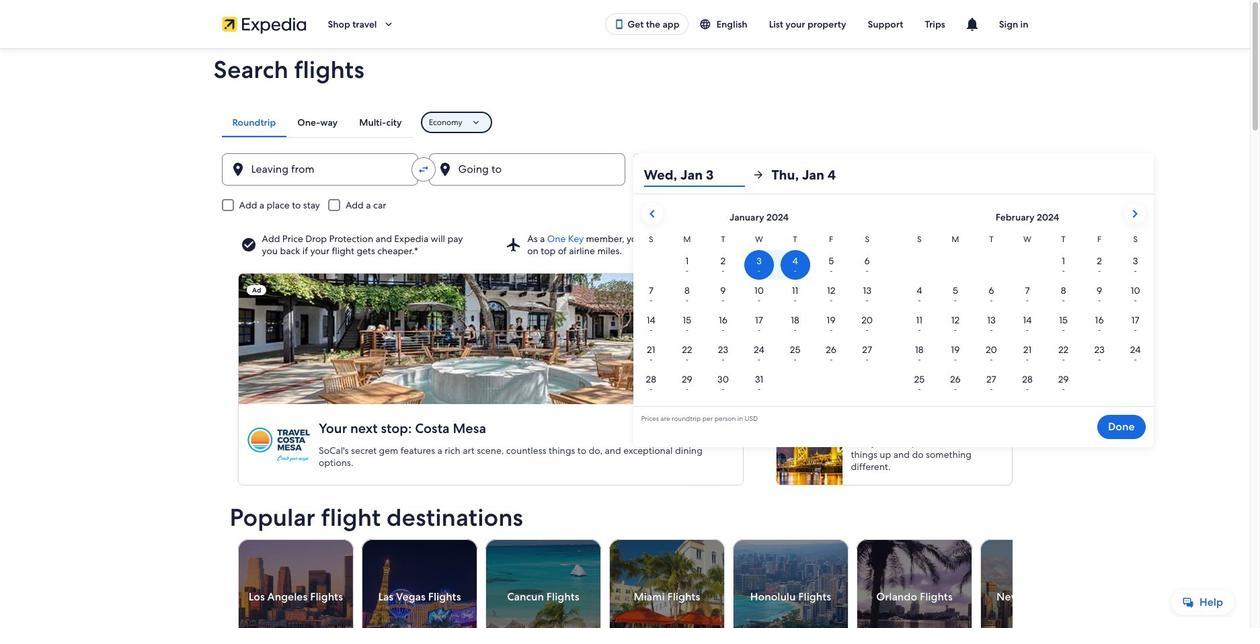 Task type: vqa. For each thing, say whether or not it's contained in the screenshot.
More Travel 'image'
no



Task type: describe. For each thing, give the bounding box(es) containing it.
download the app button image
[[614, 19, 625, 30]]

swap origin and destination values image
[[417, 163, 430, 176]]

shop travel image
[[382, 18, 395, 30]]

orlando flights image
[[857, 540, 972, 628]]

communication center icon image
[[965, 16, 981, 32]]

popular flight destinations region
[[222, 505, 1096, 628]]

next month image
[[1127, 206, 1143, 222]]

expedia logo image
[[222, 15, 306, 34]]

los angeles flights image
[[238, 540, 354, 628]]



Task type: locate. For each thing, give the bounding box(es) containing it.
previous image
[[230, 589, 246, 606]]

new york flights image
[[981, 540, 1096, 628]]

las vegas flights image
[[362, 540, 477, 628]]

next image
[[1005, 589, 1021, 606]]

cancun flights image
[[485, 540, 601, 628]]

tab list
[[222, 108, 413, 137]]

honolulu flights image
[[733, 540, 849, 628]]

main content
[[0, 48, 1251, 628]]

miami flights image
[[609, 540, 725, 628]]

small image
[[699, 18, 717, 30]]

previous month image
[[644, 206, 660, 222]]



